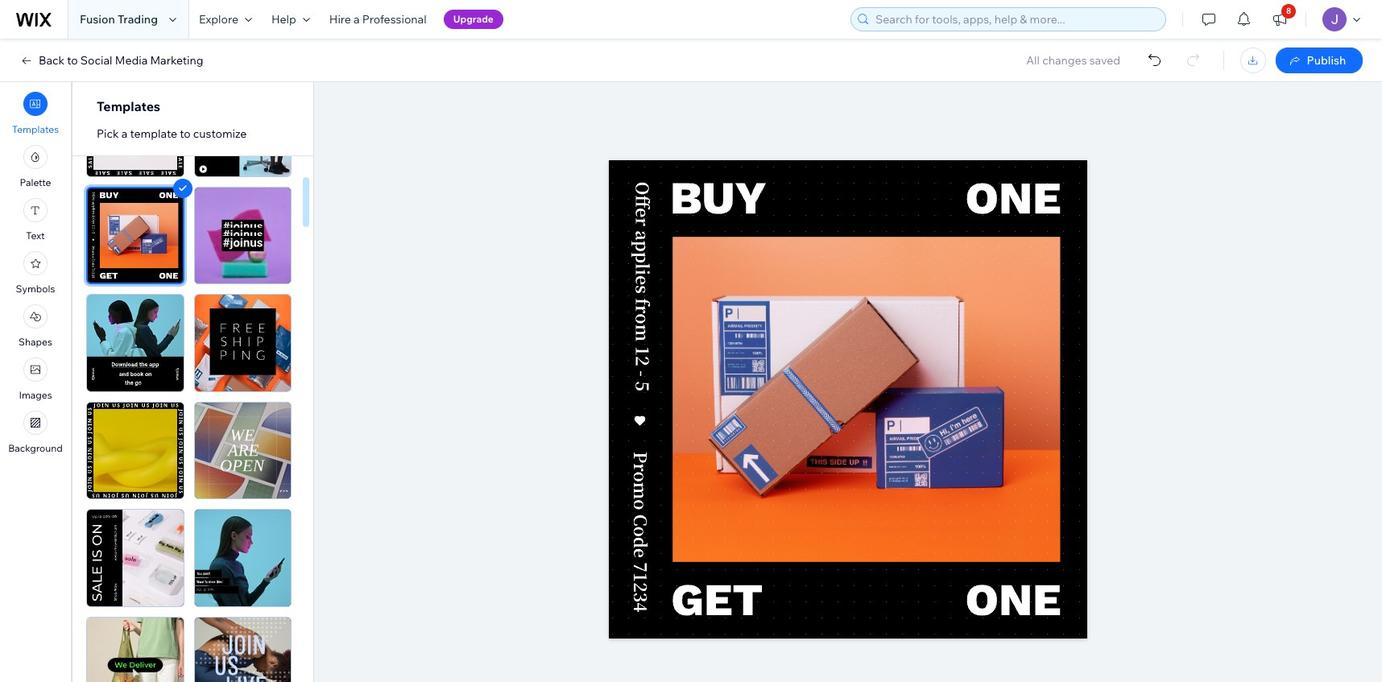 Task type: vqa. For each thing, say whether or not it's contained in the screenshot.
2nd by from the right
no



Task type: describe. For each thing, give the bounding box(es) containing it.
background
[[8, 442, 63, 454]]

help button
[[262, 0, 320, 39]]

trading
[[118, 12, 158, 27]]

0 vertical spatial to
[[67, 53, 78, 68]]

marketing
[[150, 53, 203, 68]]

back to social media marketing
[[39, 53, 203, 68]]

8 button
[[1262, 0, 1298, 39]]

hire a professional link
[[320, 0, 436, 39]]

social
[[80, 53, 112, 68]]

all
[[1026, 53, 1040, 68]]

symbols
[[16, 283, 55, 295]]

media
[[115, 53, 148, 68]]

images button
[[19, 358, 52, 401]]

publish
[[1307, 53, 1346, 68]]

shapes
[[19, 336, 52, 348]]

hire
[[329, 12, 351, 27]]

text button
[[23, 198, 48, 242]]

fusion
[[80, 12, 115, 27]]

templates inside menu
[[12, 123, 59, 135]]

0 vertical spatial templates
[[97, 98, 160, 114]]

changes
[[1043, 53, 1087, 68]]

a for template
[[121, 126, 128, 141]]

upgrade button
[[444, 10, 503, 29]]

text
[[26, 230, 45, 242]]

back
[[39, 53, 65, 68]]

professional
[[362, 12, 427, 27]]

upgrade
[[453, 13, 494, 25]]

8
[[1286, 6, 1292, 16]]

a for professional
[[354, 12, 360, 27]]



Task type: locate. For each thing, give the bounding box(es) containing it.
a right pick
[[121, 126, 128, 141]]

images
[[19, 389, 52, 401]]

all changes saved
[[1026, 53, 1121, 68]]

templates
[[97, 98, 160, 114], [12, 123, 59, 135]]

publish button
[[1276, 48, 1363, 73]]

a
[[354, 12, 360, 27], [121, 126, 128, 141]]

back to social media marketing button
[[19, 53, 203, 68]]

pick a template to customize
[[97, 126, 247, 141]]

1 horizontal spatial a
[[354, 12, 360, 27]]

to right template
[[180, 126, 191, 141]]

1 vertical spatial templates
[[12, 123, 59, 135]]

explore
[[199, 12, 238, 27]]

palette
[[20, 176, 51, 188]]

a right hire at the top left of page
[[354, 12, 360, 27]]

help
[[271, 12, 296, 27]]

palette button
[[20, 145, 51, 188]]

0 vertical spatial a
[[354, 12, 360, 27]]

customize
[[193, 126, 247, 141]]

Search for tools, apps, help & more... field
[[871, 8, 1161, 31]]

symbols button
[[16, 251, 55, 295]]

0 horizontal spatial to
[[67, 53, 78, 68]]

fusion trading
[[80, 12, 158, 27]]

template
[[130, 126, 177, 141]]

1 horizontal spatial templates
[[97, 98, 160, 114]]

1 vertical spatial to
[[180, 126, 191, 141]]

background button
[[8, 411, 63, 454]]

templates up palette button
[[12, 123, 59, 135]]

pick
[[97, 126, 119, 141]]

1 vertical spatial a
[[121, 126, 128, 141]]

shapes button
[[19, 304, 52, 348]]

templates button
[[12, 92, 59, 135]]

0 horizontal spatial templates
[[12, 123, 59, 135]]

menu
[[0, 87, 71, 459]]

0 horizontal spatial a
[[121, 126, 128, 141]]

to
[[67, 53, 78, 68], [180, 126, 191, 141]]

saved
[[1090, 53, 1121, 68]]

menu containing templates
[[0, 87, 71, 459]]

hire a professional
[[329, 12, 427, 27]]

templates up pick
[[97, 98, 160, 114]]

1 horizontal spatial to
[[180, 126, 191, 141]]

to right back
[[67, 53, 78, 68]]



